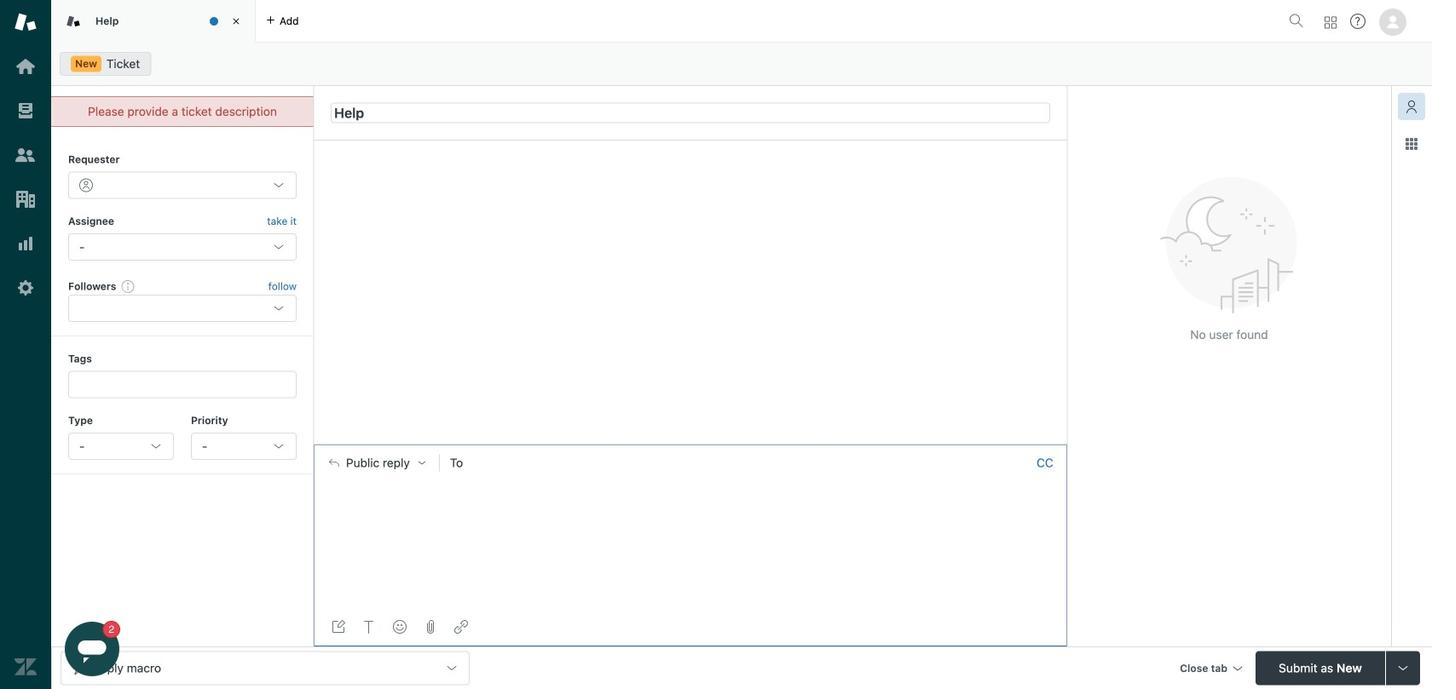 Task type: locate. For each thing, give the bounding box(es) containing it.
customers image
[[14, 144, 37, 166]]

draft mode image
[[332, 621, 345, 634]]

close image
[[228, 13, 245, 30]]

get help image
[[1350, 14, 1366, 29]]

apps image
[[1405, 137, 1418, 151]]

zendesk products image
[[1325, 17, 1337, 29]]

reporting image
[[14, 233, 37, 255]]

tab
[[51, 0, 256, 43]]

Public reply composer text field
[[321, 481, 1060, 517]]

add attachment image
[[424, 621, 437, 634]]

get started image
[[14, 55, 37, 78]]

insert emojis image
[[393, 621, 407, 634]]



Task type: vqa. For each thing, say whether or not it's contained in the screenshot.
the "Close" icon to the bottom
no



Task type: describe. For each thing, give the bounding box(es) containing it.
info on adding followers image
[[121, 280, 135, 293]]

Subject field
[[331, 103, 1050, 123]]

admin image
[[14, 277, 37, 299]]

organizations image
[[14, 188, 37, 211]]

zendesk support image
[[14, 11, 37, 33]]

tabs tab list
[[51, 0, 1282, 43]]

add link (cmd k) image
[[454, 621, 468, 634]]

displays possible ticket submission types image
[[1396, 662, 1410, 676]]

views image
[[14, 100, 37, 122]]

secondary element
[[51, 47, 1432, 81]]

zendesk image
[[14, 656, 37, 679]]

format text image
[[362, 621, 376, 634]]

main element
[[0, 0, 51, 690]]

customer context image
[[1405, 100, 1418, 113]]



